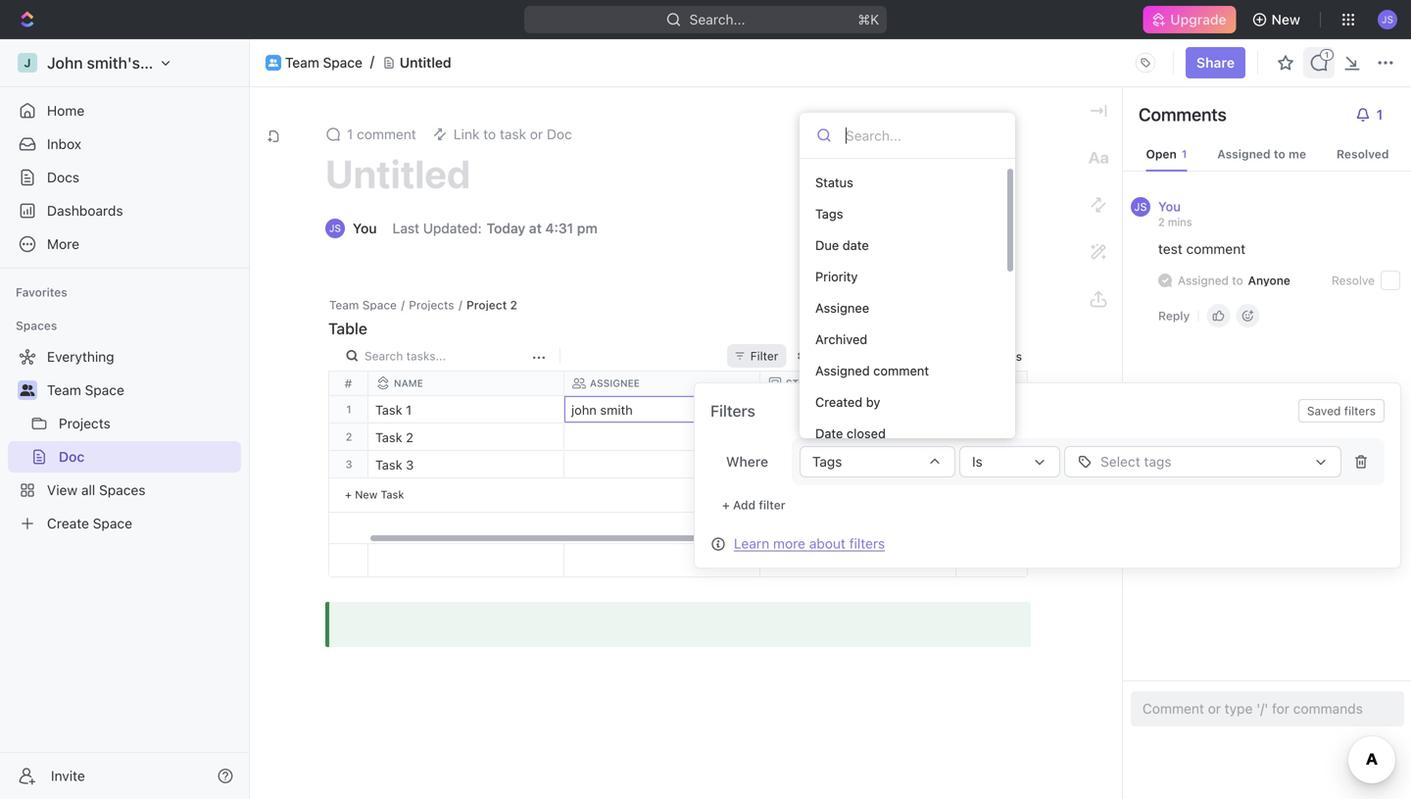 Task type: locate. For each thing, give the bounding box(es) containing it.
1 vertical spatial to do cell
[[761, 451, 957, 477]]

due
[[816, 238, 839, 252]]

2 inside '1 2 3'
[[346, 430, 352, 443]]

2 vertical spatial space
[[85, 382, 124, 398]]

cell
[[957, 396, 1153, 423], [565, 424, 761, 450], [957, 424, 1153, 450], [565, 451, 761, 477], [957, 451, 1153, 477]]

0 vertical spatial new
[[1272, 11, 1301, 27]]

task down "task 3"
[[381, 488, 404, 501]]

untitled
[[400, 55, 452, 71], [326, 150, 471, 197]]

1
[[347, 126, 353, 142], [406, 402, 412, 417], [346, 403, 352, 416]]

space right user group icon
[[85, 382, 124, 398]]

space
[[323, 55, 363, 71], [362, 298, 397, 312], [85, 382, 124, 398]]

space right user group image
[[323, 55, 363, 71]]

team space inside "link"
[[47, 382, 124, 398]]

1 vertical spatial comment
[[1187, 241, 1246, 257]]

assigned left me
[[1218, 147, 1271, 161]]

new inside button
[[1272, 11, 1301, 27]]

task down 'task 2'
[[376, 457, 403, 472]]

1 to do cell from the top
[[761, 424, 957, 450]]

share
[[1197, 54, 1235, 71]]

2 do from the top
[[791, 459, 807, 472]]

0 vertical spatial to do cell
[[761, 424, 957, 450]]

team space link inside 'sidebar' navigation
[[47, 375, 237, 406]]

created
[[816, 395, 863, 409]]

0 vertical spatial team space link
[[285, 55, 363, 71]]

filters
[[1345, 404, 1377, 418], [850, 535, 886, 552]]

to down in
[[773, 432, 788, 445]]

filters right saved
[[1345, 404, 1377, 418]]

1 vertical spatial space
[[362, 298, 397, 312]]

filter
[[751, 349, 779, 363]]

Search tasks... text field
[[365, 342, 527, 370]]

tags
[[816, 206, 844, 221], [813, 453, 843, 470]]

assigned down test comment
[[1178, 274, 1229, 287]]

3
[[406, 457, 414, 472], [346, 458, 353, 471]]

3 left "task 3"
[[346, 458, 353, 471]]

0 horizontal spatial comment
[[357, 126, 416, 142]]

learn more about filters
[[734, 535, 886, 552]]

comment up by
[[874, 363, 929, 378]]

comment for assigned comment
[[874, 363, 929, 378]]

0 vertical spatial do
[[791, 432, 807, 445]]

/
[[401, 298, 405, 312], [459, 298, 462, 312]]

do down in progress
[[791, 432, 807, 445]]

0 horizontal spatial team
[[47, 382, 81, 398]]

to do
[[773, 432, 807, 445], [773, 459, 807, 472]]

1 for 1 comment
[[347, 126, 353, 142]]

1 vertical spatial team space link
[[47, 375, 237, 406]]

to do for task 2
[[773, 432, 807, 445]]

2 inside press space to select this row. row
[[406, 430, 414, 445]]

do
[[791, 432, 807, 445], [791, 459, 807, 472]]

to do cell down the closed
[[761, 451, 957, 477]]

progress
[[787, 404, 846, 417]]

2 down you
[[1159, 216, 1165, 228]]

team space / projects / project 2 table
[[328, 298, 518, 338]]

grid
[[329, 372, 1349, 577]]

to left me
[[1274, 147, 1286, 161]]

new right the upgrade
[[1272, 11, 1301, 27]]

tasks...
[[407, 349, 446, 363]]

1 inside '1 2 3'
[[346, 403, 352, 416]]

team right user group icon
[[47, 382, 81, 398]]

upgrade link
[[1144, 6, 1237, 33]]

space for team space "link" related to user group image
[[323, 55, 363, 71]]

team inside 'sidebar' navigation
[[47, 382, 81, 398]]

1 vertical spatial untitled
[[326, 150, 471, 197]]

1 horizontal spatial new
[[1272, 11, 1301, 27]]

assigned down 'archived'
[[816, 363, 870, 378]]

0 horizontal spatial /
[[401, 298, 405, 312]]

john smith cell
[[565, 396, 761, 423]]

team space right user group image
[[285, 55, 363, 71]]

tags up due
[[816, 206, 844, 221]]

untitled up '1 comment'
[[400, 55, 452, 71]]

1 to do from the top
[[773, 432, 807, 445]]

0 vertical spatial comment
[[357, 126, 416, 142]]

row group
[[329, 396, 369, 513], [369, 396, 1349, 543], [978, 396, 1028, 513], [978, 544, 1028, 577]]

at
[[529, 220, 542, 236]]

press space to select this row. row containing task 1
[[369, 396, 1349, 424]]

space for team space "link" inside the 'sidebar' navigation
[[85, 382, 124, 398]]

/ left projects
[[401, 298, 405, 312]]

1 vertical spatial new
[[355, 488, 378, 501]]

0 vertical spatial team
[[285, 55, 319, 71]]

4:31
[[546, 220, 574, 236]]

0 horizontal spatial team space link
[[47, 375, 237, 406]]

learn
[[734, 535, 770, 552]]

2 right project
[[510, 298, 518, 312]]

1 vertical spatial assigned
[[1178, 274, 1229, 287]]

project
[[467, 298, 507, 312]]

filters right about
[[850, 535, 886, 552]]

untitled down '1 comment'
[[326, 150, 471, 197]]

1 horizontal spatial team space
[[285, 55, 363, 71]]

1 horizontal spatial /
[[459, 298, 462, 312]]

2 horizontal spatial team
[[329, 298, 359, 312]]

reply
[[1159, 309, 1191, 323]]

1 do from the top
[[791, 432, 807, 445]]

1 vertical spatial filters
[[850, 535, 886, 552]]

2 to do from the top
[[773, 459, 807, 472]]

1 horizontal spatial 3
[[406, 457, 414, 472]]

press space to select this row. row containing 1
[[329, 396, 369, 424]]

0 vertical spatial untitled
[[400, 55, 452, 71]]

assignee
[[816, 301, 870, 315]]

team space link for user group image
[[285, 55, 363, 71]]

new down "task 3"
[[355, 488, 378, 501]]

to do cell
[[761, 424, 957, 450], [761, 451, 957, 477]]

0 vertical spatial assigned
[[1218, 147, 1271, 161]]

1 comment
[[347, 126, 416, 142]]

do right where on the right bottom of page
[[791, 459, 807, 472]]

1 horizontal spatial team space link
[[285, 55, 363, 71]]

1 vertical spatial team
[[329, 298, 359, 312]]

0 horizontal spatial team space
[[47, 382, 124, 398]]

task
[[376, 402, 403, 417], [376, 430, 403, 445], [376, 457, 403, 472], [381, 488, 404, 501]]

saved filters
[[1308, 404, 1377, 418]]

task for task 1
[[376, 402, 403, 417]]

created by
[[816, 395, 881, 409]]

task down task 1 at the left bottom of the page
[[376, 430, 403, 445]]

comment for test comment
[[1187, 241, 1246, 257]]

to do cell for task 2
[[761, 424, 957, 450]]

to do cell for task 3
[[761, 451, 957, 477]]

assigned to
[[1178, 274, 1244, 287]]

0 vertical spatial filters
[[1345, 404, 1377, 418]]

team up table
[[329, 298, 359, 312]]

2
[[1159, 216, 1165, 228], [510, 298, 518, 312], [406, 430, 414, 445], [346, 430, 352, 443]]

2 vertical spatial assigned
[[816, 363, 870, 378]]

1 vertical spatial tags
[[813, 453, 843, 470]]

space up table
[[362, 298, 397, 312]]

2 to do cell from the top
[[761, 451, 957, 477]]

2 vertical spatial team
[[47, 382, 81, 398]]

to do cell down in progress cell
[[761, 424, 957, 450]]

you 2 mins
[[1159, 199, 1193, 228]]

team space right user group icon
[[47, 382, 124, 398]]

new
[[1272, 11, 1301, 27], [355, 488, 378, 501]]

dashboards link
[[8, 195, 241, 226]]

1 horizontal spatial comment
[[874, 363, 929, 378]]

2 inside you 2 mins
[[1159, 216, 1165, 228]]

search tasks...
[[365, 349, 446, 363]]

search
[[365, 349, 403, 363]]

1 vertical spatial team space
[[47, 382, 124, 398]]

home link
[[8, 95, 241, 126]]

0 vertical spatial to do
[[773, 432, 807, 445]]

new for new
[[1272, 11, 1301, 27]]

2 left 'task 2'
[[346, 430, 352, 443]]

user group image
[[20, 384, 35, 396]]

today
[[487, 220, 526, 236]]

priority
[[816, 269, 858, 284]]

team space for team space "link" inside the 'sidebar' navigation
[[47, 382, 124, 398]]

table
[[328, 319, 368, 338]]

/ left project
[[459, 298, 462, 312]]

mins
[[1169, 216, 1193, 228]]

filter button
[[727, 344, 787, 368]]

2 vertical spatial comment
[[874, 363, 929, 378]]

team right user group image
[[285, 55, 319, 71]]

due date
[[816, 238, 869, 252]]

in progress
[[773, 404, 846, 417]]

1 vertical spatial do
[[791, 459, 807, 472]]

1 horizontal spatial filters
[[1345, 404, 1377, 418]]

row
[[369, 372, 1349, 396]]

test comment
[[1159, 241, 1246, 257]]

dashboards
[[47, 202, 123, 219]]

0 horizontal spatial new
[[355, 488, 378, 501]]

2 up "task 3"
[[406, 430, 414, 445]]

task 1
[[376, 402, 412, 417]]

status
[[816, 175, 854, 190]]

to do right where on the right bottom of page
[[773, 459, 807, 472]]

spaces
[[16, 319, 57, 332]]

comment up last
[[357, 126, 416, 142]]

1 / from the left
[[401, 298, 405, 312]]

Search... text field
[[846, 121, 999, 150]]

assigned
[[1218, 147, 1271, 161], [1178, 274, 1229, 287], [816, 363, 870, 378]]

to do down in
[[773, 432, 807, 445]]

comment up assigned to in the right top of the page
[[1187, 241, 1246, 257]]

3 down 'task 2'
[[406, 457, 414, 472]]

closed
[[847, 426, 886, 441]]

2 horizontal spatial comment
[[1187, 241, 1246, 257]]

home
[[47, 102, 85, 119]]

new inside grid
[[355, 488, 378, 501]]

me
[[1289, 147, 1307, 161]]

press space to select this row. row
[[329, 396, 369, 424], [369, 396, 1349, 424], [329, 424, 369, 451], [369, 424, 1349, 451], [329, 451, 369, 478], [369, 451, 1349, 478], [369, 544, 1349, 577]]

inbox
[[47, 136, 81, 152]]

1 horizontal spatial team
[[285, 55, 319, 71]]

task up 'task 2'
[[376, 402, 403, 417]]

inbox link
[[8, 128, 241, 160]]

cell for 1
[[957, 396, 1153, 423]]

assigned for assigned to
[[1178, 274, 1229, 287]]

team space
[[285, 55, 363, 71], [47, 382, 124, 398]]

user group image
[[269, 59, 278, 66]]

0 vertical spatial team space
[[285, 55, 363, 71]]

tags down date
[[813, 453, 843, 470]]

0 vertical spatial space
[[323, 55, 363, 71]]

comment
[[357, 126, 416, 142], [1187, 241, 1246, 257], [874, 363, 929, 378]]

1 vertical spatial to do
[[773, 459, 807, 472]]

space inside 'sidebar' navigation
[[85, 382, 124, 398]]



Task type: vqa. For each thing, say whether or not it's contained in the screenshot.
NEW within BUTTON
yes



Task type: describe. For each thing, give the bounding box(es) containing it.
press space to select this row. row containing task 3
[[369, 451, 1349, 478]]

task 3
[[376, 457, 414, 472]]

search...
[[690, 11, 746, 27]]

docs
[[47, 169, 79, 185]]

press space to select this row. row containing 3
[[329, 451, 369, 478]]

filter
[[759, 498, 786, 512]]

sidebar navigation
[[0, 39, 250, 799]]

assigned to me
[[1218, 147, 1307, 161]]

resolve
[[1332, 274, 1376, 287]]

task 2
[[376, 430, 414, 445]]

team for user group icon
[[47, 382, 81, 398]]

do for 3
[[791, 459, 807, 472]]

task for task 2
[[376, 430, 403, 445]]

john
[[572, 402, 597, 417]]

assigned comment
[[816, 363, 929, 378]]

date
[[843, 238, 869, 252]]

team inside team space / projects / project 2 table
[[329, 298, 359, 312]]

resolved
[[1337, 147, 1390, 161]]

⌘k
[[858, 11, 880, 27]]

saved
[[1308, 404, 1342, 418]]

row group containing task 1
[[369, 396, 1349, 543]]

upgrade
[[1171, 11, 1227, 27]]

you
[[1159, 199, 1181, 214]]

new button
[[1245, 4, 1313, 35]]

about
[[810, 535, 846, 552]]

2 inside team space / projects / project 2 table
[[510, 298, 518, 312]]

press space to select this row. row containing 2
[[329, 424, 369, 451]]

invite
[[51, 768, 85, 784]]

cell for 3
[[957, 451, 1153, 477]]

john smith
[[572, 402, 633, 417]]

more
[[774, 535, 806, 552]]

projects
[[409, 298, 455, 312]]

where
[[726, 453, 769, 470]]

space inside team space / projects / project 2 table
[[362, 298, 397, 312]]

2 for task 2
[[406, 430, 414, 445]]

add
[[733, 498, 756, 512]]

2 / from the left
[[459, 298, 462, 312]]

js
[[1135, 201, 1148, 213]]

tags inside dropdown button
[[813, 453, 843, 470]]

new for new task
[[355, 488, 378, 501]]

1 2 3
[[346, 403, 353, 471]]

to do for task 3
[[773, 459, 807, 472]]

updated:
[[423, 220, 482, 236]]

0 horizontal spatial 3
[[346, 458, 353, 471]]

tags button
[[800, 446, 956, 477]]

team space for team space "link" related to user group image
[[285, 55, 363, 71]]

do for 2
[[791, 432, 807, 445]]

favorites button
[[8, 280, 75, 304]]

pm
[[577, 220, 598, 236]]

#
[[345, 376, 352, 390]]

in progress cell
[[761, 396, 957, 423]]

1 for 1 2 3
[[346, 403, 352, 416]]

favorites
[[16, 285, 67, 299]]

team space link for user group icon
[[47, 375, 237, 406]]

task for task 3
[[376, 457, 403, 472]]

learn more about filters link
[[734, 535, 886, 552]]

smith
[[600, 402, 633, 417]]

in
[[773, 404, 784, 417]]

last updated: today at 4:31 pm
[[393, 220, 598, 236]]

assigned for assigned to me
[[1218, 147, 1271, 161]]

test
[[1159, 241, 1183, 257]]

date
[[816, 426, 844, 441]]

assigned for assigned comment
[[816, 363, 870, 378]]

cell for 2
[[957, 424, 1153, 450]]

0 horizontal spatial filters
[[850, 535, 886, 552]]

comments
[[1139, 104, 1227, 125]]

to right where on the right bottom of page
[[773, 459, 788, 472]]

+ add filter
[[723, 498, 786, 512]]

row group containing 1 2 3
[[329, 396, 369, 513]]

grid containing task 1
[[329, 372, 1349, 577]]

date closed
[[816, 426, 886, 441]]

last
[[393, 220, 420, 236]]

new task
[[355, 488, 404, 501]]

to down test comment
[[1233, 274, 1244, 287]]

team for user group image
[[285, 55, 319, 71]]

2 for 1 2 3
[[346, 430, 352, 443]]

archived
[[816, 332, 868, 347]]

press space to select this row. row containing task 2
[[369, 424, 1349, 451]]

2 for you 2 mins
[[1159, 216, 1165, 228]]

docs link
[[8, 162, 241, 193]]

open
[[1147, 147, 1177, 161]]

by
[[866, 395, 881, 409]]

comment for 1 comment
[[357, 126, 416, 142]]

+
[[723, 498, 730, 512]]

0 vertical spatial tags
[[816, 206, 844, 221]]



